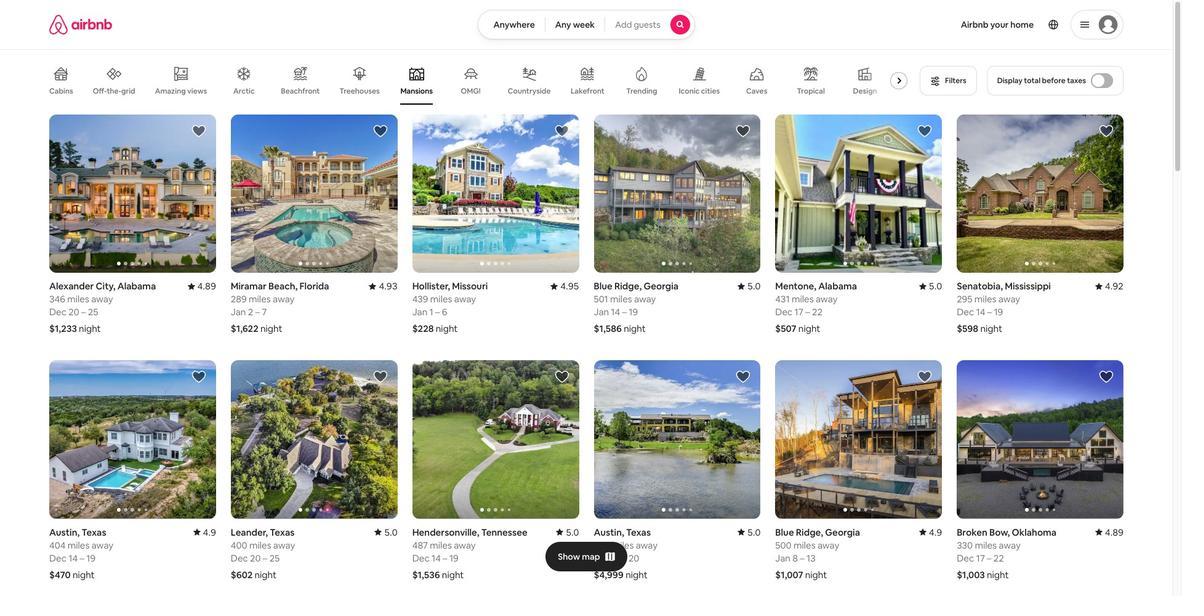 Task type: vqa. For each thing, say whether or not it's contained in the screenshot.


Task type: locate. For each thing, give the bounding box(es) containing it.
0 horizontal spatial blue
[[594, 280, 613, 292]]

group for senatobia, mississippi 295 miles away dec 14 – 19 $598 night
[[957, 115, 1124, 273]]

3 texas from the left
[[626, 526, 651, 538]]

map
[[582, 551, 600, 562]]

2 4.9 from the left
[[929, 526, 942, 538]]

georgia inside blue ridge, georgia 501 miles away jan 14 – 19 $1,586 night
[[644, 280, 679, 292]]

alabama
[[117, 280, 156, 292], [818, 280, 857, 292]]

night
[[79, 323, 101, 335], [260, 323, 282, 335], [624, 323, 646, 335], [799, 323, 820, 335], [436, 323, 458, 335], [980, 323, 1002, 335], [73, 569, 95, 580], [255, 569, 277, 580], [626, 569, 648, 580], [805, 569, 827, 580], [442, 569, 464, 580], [987, 569, 1009, 580]]

night down 13
[[805, 569, 827, 580]]

1 horizontal spatial 4.89
[[1105, 526, 1124, 538]]

14 inside senatobia, mississippi 295 miles away dec 14 – 19 $598 night
[[976, 306, 985, 318]]

trending
[[626, 86, 657, 96]]

dec inside hendersonville, tennessee 487 miles away dec 14 – 19 $1,536 night
[[412, 552, 430, 564]]

jan inside blue ridge, georgia 501 miles away jan 14 – 19 $1,586 night
[[594, 306, 609, 318]]

7
[[262, 306, 267, 318]]

4.93 out of 5 average rating image
[[369, 280, 398, 292]]

ridge, up 13
[[796, 526, 823, 538]]

night inside austin, texas 404 miles away dec 14 – 19 $470 night
[[73, 569, 95, 580]]

miles right 404
[[68, 539, 90, 551]]

miles inside mentone, alabama 431 miles away dec 17 – 22 $507 night
[[792, 293, 814, 305]]

texas for leander, texas 400 miles away dec 20 – 25 $602 night
[[270, 526, 295, 538]]

away inside alexander city, alabama 346 miles away dec 20 – 25 $1,233 night
[[91, 293, 113, 305]]

austin, inside austin, texas 398 miles away jan 15 – 20 $4,999 night
[[594, 526, 624, 538]]

487
[[412, 539, 428, 551]]

1 horizontal spatial 22
[[994, 552, 1004, 564]]

0 horizontal spatial 17
[[795, 306, 804, 318]]

1 horizontal spatial austin,
[[594, 526, 624, 538]]

home
[[1011, 19, 1034, 30]]

0 horizontal spatial 22
[[812, 306, 823, 318]]

broken
[[957, 526, 987, 538]]

$1,622
[[231, 323, 258, 335]]

georgia for 500 miles away
[[825, 526, 860, 538]]

ridge, inside blue ridge, georgia 500 miles away jan 8 – 13 $1,007 night
[[796, 526, 823, 538]]

anywhere button
[[478, 10, 545, 39]]

austin,
[[49, 526, 80, 538], [594, 526, 624, 538]]

miles inside "hollister, missouri 439 miles away jan 1 – 6 $228 night"
[[430, 293, 452, 305]]

night right the $470
[[73, 569, 95, 580]]

group for blue ridge, georgia 501 miles away jan 14 – 19 $1,586 night
[[594, 115, 761, 273]]

blue inside blue ridge, georgia 500 miles away jan 8 – 13 $1,007 night
[[775, 526, 794, 538]]

away
[[91, 293, 113, 305], [273, 293, 295, 305], [634, 293, 656, 305], [816, 293, 838, 305], [454, 293, 476, 305], [999, 293, 1020, 305], [92, 539, 113, 551], [273, 539, 295, 551], [636, 539, 658, 551], [818, 539, 839, 551], [454, 539, 476, 551], [999, 539, 1021, 551]]

treehouses
[[340, 86, 380, 96]]

miles
[[67, 293, 89, 305], [249, 293, 271, 305], [610, 293, 632, 305], [792, 293, 814, 305], [430, 293, 452, 305], [975, 293, 997, 305], [68, 539, 90, 551], [249, 539, 271, 551], [612, 539, 634, 551], [794, 539, 816, 551], [430, 539, 452, 551], [975, 539, 997, 551]]

away down 'city,'
[[91, 293, 113, 305]]

dec down 346
[[49, 306, 66, 318]]

25 inside alexander city, alabama 346 miles away dec 20 – 25 $1,233 night
[[88, 306, 98, 318]]

5.0 out of 5 average rating image for leander, texas 400 miles away dec 20 – 25 $602 night
[[375, 526, 398, 538]]

jan
[[231, 306, 246, 318], [594, 306, 609, 318], [412, 306, 427, 318], [594, 552, 609, 564], [775, 552, 791, 564]]

2 horizontal spatial 5.0 out of 5 average rating image
[[919, 280, 942, 292]]

night right the $1,233
[[79, 323, 101, 335]]

night inside leander, texas 400 miles away dec 20 – 25 $602 night
[[255, 569, 277, 580]]

19 inside hendersonville, tennessee 487 miles away dec 14 – 19 $1,536 night
[[449, 552, 459, 564]]

night inside hendersonville, tennessee 487 miles away dec 14 – 19 $1,536 night
[[442, 569, 464, 580]]

5.0 for austin, texas 398 miles away jan 15 – 20 $4,999 night
[[748, 526, 761, 538]]

night down 6
[[436, 323, 458, 335]]

blue inside blue ridge, georgia 501 miles away jan 14 – 19 $1,586 night
[[594, 280, 613, 292]]

your
[[990, 19, 1009, 30]]

night inside broken bow, oklahoma 330 miles away dec 17 – 22 $1,003 night
[[987, 569, 1009, 580]]

0 horizontal spatial georgia
[[644, 280, 679, 292]]

off-
[[93, 86, 107, 96]]

4.9 out of 5 average rating image
[[193, 526, 216, 538]]

jan left 1
[[412, 306, 427, 318]]

jan inside miramar beach, florida 289 miles away jan 2 – 7 $1,622 night
[[231, 306, 246, 318]]

dec down 487
[[412, 552, 430, 564]]

amazing views
[[155, 86, 207, 96]]

1 vertical spatial 25
[[269, 552, 280, 564]]

away down the missouri
[[454, 293, 476, 305]]

346
[[49, 293, 65, 305]]

5.0 out of 5 average rating image left hendersonville,
[[375, 526, 398, 538]]

miles down broken in the right bottom of the page
[[975, 539, 997, 551]]

texas for austin, texas 404 miles away dec 14 – 19 $470 night
[[82, 526, 106, 538]]

austin, up 398
[[594, 526, 624, 538]]

miles inside austin, texas 398 miles away jan 15 – 20 $4,999 night
[[612, 539, 634, 551]]

away down bow,
[[999, 539, 1021, 551]]

17
[[795, 306, 804, 318], [976, 552, 985, 564]]

500
[[775, 539, 792, 551]]

22 down mentone,
[[812, 306, 823, 318]]

4.9 left leander,
[[203, 526, 216, 538]]

group
[[49, 57, 913, 105], [49, 115, 216, 273], [231, 115, 398, 273], [412, 115, 579, 273], [594, 115, 761, 273], [775, 115, 942, 273], [957, 115, 1124, 273], [49, 360, 216, 519], [231, 360, 398, 519], [412, 360, 579, 519], [594, 360, 761, 519], [775, 360, 942, 519], [957, 360, 1124, 519]]

blue ridge, georgia 500 miles away jan 8 – 13 $1,007 night
[[775, 526, 860, 580]]

show
[[558, 551, 580, 562]]

group for leander, texas 400 miles away dec 20 – 25 $602 night
[[231, 360, 398, 519]]

add to wishlist: miramar beach, florida image
[[373, 124, 388, 139]]

dec inside senatobia, mississippi 295 miles away dec 14 – 19 $598 night
[[957, 306, 974, 318]]

away down mentone,
[[816, 293, 838, 305]]

–
[[81, 306, 86, 318], [255, 306, 260, 318], [622, 306, 627, 318], [806, 306, 810, 318], [435, 306, 440, 318], [987, 306, 992, 318], [80, 552, 84, 564], [263, 552, 267, 564], [622, 552, 627, 564], [800, 552, 805, 564], [443, 552, 447, 564], [987, 552, 992, 564]]

19 inside austin, texas 404 miles away dec 14 – 19 $470 night
[[86, 552, 96, 564]]

night down 7
[[260, 323, 282, 335]]

miles inside hendersonville, tennessee 487 miles away dec 14 – 19 $1,536 night
[[430, 539, 452, 551]]

dec inside alexander city, alabama 346 miles away dec 20 – 25 $1,233 night
[[49, 306, 66, 318]]

senatobia, mississippi 295 miles away dec 14 – 19 $598 night
[[957, 280, 1051, 335]]

5.0
[[748, 280, 761, 292], [929, 280, 942, 292], [384, 526, 398, 538], [748, 526, 761, 538], [566, 526, 579, 538]]

ridge, inside blue ridge, georgia 501 miles away jan 14 – 19 $1,586 night
[[614, 280, 642, 292]]

night inside alexander city, alabama 346 miles away dec 20 – 25 $1,233 night
[[79, 323, 101, 335]]

5.0 out of 5 average rating image
[[738, 280, 761, 292], [375, 526, 398, 538]]

5.0 for blue ridge, georgia 501 miles away jan 14 – 19 $1,586 night
[[748, 280, 761, 292]]

14 up $1,586
[[611, 306, 620, 318]]

alexander
[[49, 280, 94, 292]]

0 horizontal spatial 4.89
[[197, 280, 216, 292]]

dec down 400
[[231, 552, 248, 564]]

miles down senatobia,
[[975, 293, 997, 305]]

add to wishlist: alexander city, alabama image
[[191, 124, 206, 139]]

ridge, for 13
[[796, 526, 823, 538]]

night right $1,586
[[624, 323, 646, 335]]

20 up the $1,233
[[68, 306, 79, 318]]

blue up 500
[[775, 526, 794, 538]]

tropical
[[797, 86, 825, 96]]

miles down 'alexander'
[[67, 293, 89, 305]]

0 horizontal spatial 4.9
[[203, 526, 216, 538]]

0 horizontal spatial austin,
[[49, 526, 80, 538]]

4.9 for austin, texas 404 miles away dec 14 – 19 $470 night
[[203, 526, 216, 538]]

0 vertical spatial 22
[[812, 306, 823, 318]]

dec inside leander, texas 400 miles away dec 20 – 25 $602 night
[[231, 552, 248, 564]]

dec for mentone, alabama 431 miles away dec 17 – 22 $507 night
[[775, 306, 793, 318]]

austin, texas 398 miles away jan 15 – 20 $4,999 night
[[594, 526, 658, 580]]

– inside austin, texas 398 miles away jan 15 – 20 $4,999 night
[[622, 552, 627, 564]]

17 inside mentone, alabama 431 miles away dec 17 – 22 $507 night
[[795, 306, 804, 318]]

0 vertical spatial 5.0 out of 5 average rating image
[[738, 280, 761, 292]]

1 horizontal spatial 5.0 out of 5 average rating image
[[738, 280, 761, 292]]

14 up "$1,536"
[[432, 552, 441, 564]]

display total before taxes
[[997, 76, 1086, 86]]

25
[[88, 306, 98, 318], [269, 552, 280, 564]]

404
[[49, 539, 66, 551]]

night right $602
[[255, 569, 277, 580]]

17 up the $507
[[795, 306, 804, 318]]

anywhere
[[493, 19, 535, 30]]

jan for miramar beach, florida 289 miles away jan 2 – 7 $1,622 night
[[231, 306, 246, 318]]

add to wishlist: mentone, alabama image
[[918, 124, 932, 139]]

14 inside austin, texas 404 miles away dec 14 – 19 $470 night
[[68, 552, 78, 564]]

jan left 2 in the left bottom of the page
[[231, 306, 246, 318]]

20 right 15
[[629, 552, 639, 564]]

8
[[793, 552, 798, 564]]

night inside blue ridge, georgia 500 miles away jan 8 – 13 $1,007 night
[[805, 569, 827, 580]]

austin, up 404
[[49, 526, 80, 538]]

0 horizontal spatial 20
[[68, 306, 79, 318]]

alabama right mentone,
[[818, 280, 857, 292]]

19 for hendersonville, tennessee 487 miles away dec 14 – 19 $1,536 night
[[449, 552, 459, 564]]

leander,
[[231, 526, 268, 538]]

miles inside broken bow, oklahoma 330 miles away dec 17 – 22 $1,003 night
[[975, 539, 997, 551]]

0 vertical spatial blue
[[594, 280, 613, 292]]

dec inside austin, texas 404 miles away dec 14 – 19 $470 night
[[49, 552, 66, 564]]

1 horizontal spatial alabama
[[818, 280, 857, 292]]

0 horizontal spatial 5.0 out of 5 average rating image
[[556, 526, 579, 538]]

jan down 501
[[594, 306, 609, 318]]

away down hendersonville,
[[454, 539, 476, 551]]

add to wishlist: austin, texas image
[[191, 370, 206, 384]]

1 horizontal spatial 25
[[269, 552, 280, 564]]

5.0 out of 5 average rating image for mentone, alabama 431 miles away dec 17 – 22 $507 night
[[919, 280, 942, 292]]

away inside blue ridge, georgia 500 miles away jan 8 – 13 $1,007 night
[[818, 539, 839, 551]]

5.0 out of 5 average rating image
[[919, 280, 942, 292], [738, 526, 761, 538], [556, 526, 579, 538]]

0 vertical spatial 17
[[795, 306, 804, 318]]

ridge, up $1,586
[[614, 280, 642, 292]]

jan inside austin, texas 398 miles away jan 15 – 20 $4,999 night
[[594, 552, 609, 564]]

away right 404
[[92, 539, 113, 551]]

away right 500
[[818, 539, 839, 551]]

1 horizontal spatial georgia
[[825, 526, 860, 538]]

miles inside blue ridge, georgia 500 miles away jan 8 – 13 $1,007 night
[[794, 539, 816, 551]]

night inside "hollister, missouri 439 miles away jan 1 – 6 $228 night"
[[436, 323, 458, 335]]

miles up 15
[[612, 539, 634, 551]]

295
[[957, 293, 973, 305]]

0 vertical spatial 25
[[88, 306, 98, 318]]

beachfront
[[281, 86, 320, 96]]

1 horizontal spatial 4.9
[[929, 526, 942, 538]]

$602
[[231, 569, 253, 580]]

dec for austin, texas 404 miles away dec 14 – 19 $470 night
[[49, 552, 66, 564]]

439
[[412, 293, 428, 305]]

florida
[[300, 280, 329, 292]]

5.0 for mentone, alabama 431 miles away dec 17 – 22 $507 night
[[929, 280, 942, 292]]

dec for senatobia, mississippi 295 miles away dec 14 – 19 $598 night
[[957, 306, 974, 318]]

night right the $4,999
[[626, 569, 648, 580]]

blue
[[594, 280, 613, 292], [775, 526, 794, 538]]

0 horizontal spatial 25
[[88, 306, 98, 318]]

– inside alexander city, alabama 346 miles away dec 20 – 25 $1,233 night
[[81, 306, 86, 318]]

night right the $507
[[799, 323, 820, 335]]

17 up $1,003
[[976, 552, 985, 564]]

miles inside blue ridge, georgia 501 miles away jan 14 – 19 $1,586 night
[[610, 293, 632, 305]]

1 horizontal spatial blue
[[775, 526, 794, 538]]

before
[[1042, 76, 1066, 86]]

0 horizontal spatial alabama
[[117, 280, 156, 292]]

jan down 398
[[594, 552, 609, 564]]

20 up $602
[[250, 552, 261, 564]]

group for miramar beach, florida 289 miles away jan 2 – 7 $1,622 night
[[231, 115, 398, 273]]

0 horizontal spatial texas
[[82, 526, 106, 538]]

missouri
[[452, 280, 488, 292]]

miles up 7
[[249, 293, 271, 305]]

22
[[812, 306, 823, 318], [994, 552, 1004, 564]]

miles down hendersonville,
[[430, 539, 452, 551]]

0 vertical spatial 4.89
[[197, 280, 216, 292]]

dec down 404
[[49, 552, 66, 564]]

miles inside miramar beach, florida 289 miles away jan 2 – 7 $1,622 night
[[249, 293, 271, 305]]

None search field
[[478, 10, 695, 39]]

away right 400
[[273, 539, 295, 551]]

dec down 431
[[775, 306, 793, 318]]

iconic
[[679, 86, 700, 96]]

beach,
[[268, 280, 298, 292]]

– inside miramar beach, florida 289 miles away jan 2 – 7 $1,622 night
[[255, 306, 260, 318]]

$1,536
[[412, 569, 440, 580]]

1 texas from the left
[[82, 526, 106, 538]]

away inside senatobia, mississippi 295 miles away dec 14 – 19 $598 night
[[999, 293, 1020, 305]]

miles right 501
[[610, 293, 632, 305]]

georgia
[[644, 280, 679, 292], [825, 526, 860, 538]]

20 inside leander, texas 400 miles away dec 20 – 25 $602 night
[[250, 552, 261, 564]]

0 vertical spatial georgia
[[644, 280, 679, 292]]

alabama right 'city,'
[[117, 280, 156, 292]]

1
[[429, 306, 433, 318]]

2 austin, from the left
[[594, 526, 624, 538]]

miles down mentone,
[[792, 293, 814, 305]]

1 vertical spatial 22
[[994, 552, 1004, 564]]

city,
[[96, 280, 115, 292]]

away down mississippi
[[999, 293, 1020, 305]]

19 inside blue ridge, georgia 501 miles away jan 14 – 19 $1,586 night
[[629, 306, 638, 318]]

add to wishlist: blue ridge, georgia image
[[918, 370, 932, 384]]

2 texas from the left
[[270, 526, 295, 538]]

georgia inside blue ridge, georgia 500 miles away jan 8 – 13 $1,007 night
[[825, 526, 860, 538]]

dec down 330 in the right bottom of the page
[[957, 552, 974, 564]]

1 vertical spatial 5.0 out of 5 average rating image
[[375, 526, 398, 538]]

any week button
[[545, 10, 605, 39]]

5.0 for hendersonville, tennessee 487 miles away dec 14 – 19 $1,536 night
[[566, 526, 579, 538]]

14 for austin, texas 404 miles away dec 14 – 19 $470 night
[[68, 552, 78, 564]]

0 horizontal spatial ridge,
[[614, 280, 642, 292]]

away right 398
[[636, 539, 658, 551]]

1 horizontal spatial texas
[[270, 526, 295, 538]]

tennessee
[[481, 526, 528, 538]]

dec down 295
[[957, 306, 974, 318]]

design
[[853, 86, 877, 96]]

14 inside hendersonville, tennessee 487 miles away dec 14 – 19 $1,536 night
[[432, 552, 441, 564]]

$470
[[49, 569, 71, 580]]

night right "$1,536"
[[442, 569, 464, 580]]

night inside blue ridge, georgia 501 miles away jan 14 – 19 $1,586 night
[[624, 323, 646, 335]]

5.0 out of 5 average rating image left mentone,
[[738, 280, 761, 292]]

1 vertical spatial ridge,
[[796, 526, 823, 538]]

night inside senatobia, mississippi 295 miles away dec 14 – 19 $598 night
[[980, 323, 1002, 335]]

20 inside alexander city, alabama 346 miles away dec 20 – 25 $1,233 night
[[68, 306, 79, 318]]

none search field containing anywhere
[[478, 10, 695, 39]]

0 vertical spatial ridge,
[[614, 280, 642, 292]]

2 horizontal spatial 20
[[629, 552, 639, 564]]

1 vertical spatial georgia
[[825, 526, 860, 538]]

away down beach,
[[273, 293, 295, 305]]

22 down bow,
[[994, 552, 1004, 564]]

1 vertical spatial blue
[[775, 526, 794, 538]]

texas inside austin, texas 398 miles away jan 15 – 20 $4,999 night
[[626, 526, 651, 538]]

night right $1,003
[[987, 569, 1009, 580]]

1 horizontal spatial 20
[[250, 552, 261, 564]]

austin, inside austin, texas 404 miles away dec 14 – 19 $470 night
[[49, 526, 80, 538]]

night inside miramar beach, florida 289 miles away jan 2 – 7 $1,622 night
[[260, 323, 282, 335]]

19
[[629, 306, 638, 318], [994, 306, 1003, 318], [86, 552, 96, 564], [449, 552, 459, 564]]

add guests button
[[605, 10, 695, 39]]

night inside austin, texas 398 miles away jan 15 – 20 $4,999 night
[[626, 569, 648, 580]]

add to wishlist: hollister, missouri image
[[554, 124, 569, 139]]

14 up the $470
[[68, 552, 78, 564]]

2 alabama from the left
[[818, 280, 857, 292]]

texas inside leander, texas 400 miles away dec 20 – 25 $602 night
[[270, 526, 295, 538]]

away right 501
[[634, 293, 656, 305]]

– inside senatobia, mississippi 295 miles away dec 14 – 19 $598 night
[[987, 306, 992, 318]]

away inside leander, texas 400 miles away dec 20 – 25 $602 night
[[273, 539, 295, 551]]

jan for blue ridge, georgia 500 miles away jan 8 – 13 $1,007 night
[[775, 552, 791, 564]]

away inside blue ridge, georgia 501 miles away jan 14 – 19 $1,586 night
[[634, 293, 656, 305]]

off-the-grid
[[93, 86, 135, 96]]

georgia for 501 miles away
[[644, 280, 679, 292]]

blue up 501
[[594, 280, 613, 292]]

guests
[[634, 19, 660, 30]]

1 horizontal spatial 5.0 out of 5 average rating image
[[738, 526, 761, 538]]

dec inside mentone, alabama 431 miles away dec 17 – 22 $507 night
[[775, 306, 793, 318]]

0 horizontal spatial 5.0 out of 5 average rating image
[[375, 526, 398, 538]]

17 inside broken bow, oklahoma 330 miles away dec 17 – 22 $1,003 night
[[976, 552, 985, 564]]

4.9 left broken in the right bottom of the page
[[929, 526, 942, 538]]

1 horizontal spatial ridge,
[[796, 526, 823, 538]]

22 inside broken bow, oklahoma 330 miles away dec 17 – 22 $1,003 night
[[994, 552, 1004, 564]]

1 horizontal spatial 17
[[976, 552, 985, 564]]

miles up 6
[[430, 293, 452, 305]]

jan left "8"
[[775, 552, 791, 564]]

330
[[957, 539, 973, 551]]

1 vertical spatial 4.89
[[1105, 526, 1124, 538]]

mansions
[[400, 86, 433, 96]]

group for mentone, alabama 431 miles away dec 17 – 22 $507 night
[[775, 115, 942, 273]]

14 up $598
[[976, 306, 985, 318]]

1 austin, from the left
[[49, 526, 80, 538]]

19 inside senatobia, mississippi 295 miles away dec 14 – 19 $598 night
[[994, 306, 1003, 318]]

night right $598
[[980, 323, 1002, 335]]

jan inside blue ridge, georgia 500 miles away jan 8 – 13 $1,007 night
[[775, 552, 791, 564]]

1 alabama from the left
[[117, 280, 156, 292]]

texas inside austin, texas 404 miles away dec 14 – 19 $470 night
[[82, 526, 106, 538]]

miles inside senatobia, mississippi 295 miles away dec 14 – 19 $598 night
[[975, 293, 997, 305]]

bow,
[[989, 526, 1010, 538]]

miles down leander,
[[249, 539, 271, 551]]

2 horizontal spatial texas
[[626, 526, 651, 538]]

1 vertical spatial 17
[[976, 552, 985, 564]]

dec
[[49, 306, 66, 318], [775, 306, 793, 318], [957, 306, 974, 318], [49, 552, 66, 564], [231, 552, 248, 564], [412, 552, 430, 564], [957, 552, 974, 564]]

4.9
[[203, 526, 216, 538], [929, 526, 942, 538]]

1 4.9 from the left
[[203, 526, 216, 538]]

miles up 13
[[794, 539, 816, 551]]



Task type: describe. For each thing, give the bounding box(es) containing it.
miles inside leander, texas 400 miles away dec 20 – 25 $602 night
[[249, 539, 271, 551]]

hollister,
[[412, 280, 450, 292]]

show map button
[[546, 542, 627, 571]]

4.95
[[560, 280, 579, 292]]

hollister, missouri 439 miles away jan 1 – 6 $228 night
[[412, 280, 488, 335]]

4.9 out of 5 average rating image
[[919, 526, 942, 538]]

4.95 out of 5 average rating image
[[551, 280, 579, 292]]

431
[[775, 293, 790, 305]]

13
[[807, 552, 816, 564]]

total
[[1024, 76, 1041, 86]]

add to wishlist: austin, texas image
[[736, 370, 751, 384]]

5.0 out of 5 average rating image for austin, texas 398 miles away jan 15 – 20 $4,999 night
[[738, 526, 761, 538]]

$598
[[957, 323, 979, 335]]

group for blue ridge, georgia 500 miles away jan 8 – 13 $1,007 night
[[775, 360, 942, 519]]

texas for austin, texas 398 miles away jan 15 – 20 $4,999 night
[[626, 526, 651, 538]]

countryside
[[508, 86, 551, 96]]

lakefront
[[571, 86, 605, 96]]

away inside broken bow, oklahoma 330 miles away dec 17 – 22 $1,003 night
[[999, 539, 1021, 551]]

group for austin, texas 398 miles away jan 15 – 20 $4,999 night
[[594, 360, 761, 519]]

any week
[[555, 19, 595, 30]]

19 for senatobia, mississippi 295 miles away dec 14 – 19 $598 night
[[994, 306, 1003, 318]]

away inside "hollister, missouri 439 miles away jan 1 – 6 $228 night"
[[454, 293, 476, 305]]

austin, for 404
[[49, 526, 80, 538]]

taxes
[[1067, 76, 1086, 86]]

profile element
[[710, 0, 1124, 49]]

– inside blue ridge, georgia 500 miles away jan 8 – 13 $1,007 night
[[800, 552, 805, 564]]

group for broken bow, oklahoma 330 miles away dec 17 – 22 $1,003 night
[[957, 360, 1124, 519]]

4.89 out of 5 average rating image
[[1095, 526, 1124, 538]]

views
[[187, 86, 207, 96]]

– inside blue ridge, georgia 501 miles away jan 14 – 19 $1,586 night
[[622, 306, 627, 318]]

hendersonville,
[[412, 526, 479, 538]]

400
[[231, 539, 247, 551]]

cities
[[701, 86, 720, 96]]

iconic cities
[[679, 86, 720, 96]]

add to wishlist: blue ridge, georgia image
[[736, 124, 751, 139]]

5.0 for leander, texas 400 miles away dec 20 – 25 $602 night
[[384, 526, 398, 538]]

week
[[573, 19, 595, 30]]

austin, for 398
[[594, 526, 624, 538]]

5.0 out of 5 average rating image for hendersonville, tennessee 487 miles away dec 14 – 19 $1,536 night
[[556, 526, 579, 538]]

blue for 500
[[775, 526, 794, 538]]

group for hollister, missouri 439 miles away jan 1 – 6 $228 night
[[412, 115, 579, 273]]

4.93
[[379, 280, 398, 292]]

hendersonville, tennessee 487 miles away dec 14 – 19 $1,536 night
[[412, 526, 528, 580]]

airbnb
[[961, 19, 989, 30]]

$1,003
[[957, 569, 985, 580]]

miramar beach, florida 289 miles away jan 2 – 7 $1,622 night
[[231, 280, 329, 335]]

dec for hendersonville, tennessee 487 miles away dec 14 – 19 $1,536 night
[[412, 552, 430, 564]]

jan inside "hollister, missouri 439 miles away jan 1 – 6 $228 night"
[[412, 306, 427, 318]]

arctic
[[233, 86, 255, 96]]

2
[[248, 306, 253, 318]]

austin, texas 404 miles away dec 14 – 19 $470 night
[[49, 526, 113, 580]]

miles inside alexander city, alabama 346 miles away dec 20 – 25 $1,233 night
[[67, 293, 89, 305]]

add to wishlist: leander, texas image
[[373, 370, 388, 384]]

25 inside leander, texas 400 miles away dec 20 – 25 $602 night
[[269, 552, 280, 564]]

$1,007
[[775, 569, 803, 580]]

cabins
[[49, 86, 73, 96]]

away inside hendersonville, tennessee 487 miles away dec 14 – 19 $1,536 night
[[454, 539, 476, 551]]

airbnb your home
[[961, 19, 1034, 30]]

add
[[615, 19, 632, 30]]

blue for 501
[[594, 280, 613, 292]]

filters
[[945, 76, 967, 86]]

omg!
[[461, 86, 481, 96]]

$1,586
[[594, 323, 622, 335]]

– inside mentone, alabama 431 miles away dec 17 – 22 $507 night
[[806, 306, 810, 318]]

14 for senatobia, mississippi 295 miles away dec 14 – 19 $598 night
[[976, 306, 985, 318]]

add to wishlist: hendersonville, tennessee image
[[554, 370, 569, 384]]

4.92 out of 5 average rating image
[[1095, 280, 1124, 292]]

4.9 for blue ridge, georgia 500 miles away jan 8 – 13 $1,007 night
[[929, 526, 942, 538]]

dec for leander, texas 400 miles away dec 20 – 25 $602 night
[[231, 552, 248, 564]]

19 for austin, texas 404 miles away dec 14 – 19 $470 night
[[86, 552, 96, 564]]

away inside mentone, alabama 431 miles away dec 17 – 22 $507 night
[[816, 293, 838, 305]]

22 inside mentone, alabama 431 miles away dec 17 – 22 $507 night
[[812, 306, 823, 318]]

$507
[[775, 323, 797, 335]]

$1,233
[[49, 323, 77, 335]]

ridge, for 19
[[614, 280, 642, 292]]

away inside austin, texas 398 miles away jan 15 – 20 $4,999 night
[[636, 539, 658, 551]]

– inside hendersonville, tennessee 487 miles away dec 14 – 19 $1,536 night
[[443, 552, 447, 564]]

night inside mentone, alabama 431 miles away dec 17 – 22 $507 night
[[799, 323, 820, 335]]

$228
[[412, 323, 434, 335]]

jan for blue ridge, georgia 501 miles away jan 14 – 19 $1,586 night
[[594, 306, 609, 318]]

4.89 out of 5 average rating image
[[188, 280, 216, 292]]

– inside broken bow, oklahoma 330 miles away dec 17 – 22 $1,003 night
[[987, 552, 992, 564]]

miles inside austin, texas 404 miles away dec 14 – 19 $470 night
[[68, 539, 90, 551]]

broken bow, oklahoma 330 miles away dec 17 – 22 $1,003 night
[[957, 526, 1057, 580]]

group containing off-the-grid
[[49, 57, 913, 105]]

leander, texas 400 miles away dec 20 – 25 $602 night
[[231, 526, 295, 580]]

add to wishlist: broken bow, oklahoma image
[[1099, 370, 1114, 384]]

away inside miramar beach, florida 289 miles away jan 2 – 7 $1,622 night
[[273, 293, 295, 305]]

4.89 for oklahoma
[[1105, 526, 1124, 538]]

miramar
[[231, 280, 267, 292]]

501
[[594, 293, 608, 305]]

group for hendersonville, tennessee 487 miles away dec 14 – 19 $1,536 night
[[412, 360, 579, 519]]

airbnb your home link
[[954, 12, 1041, 38]]

$4,999
[[594, 569, 624, 580]]

blue ridge, georgia 501 miles away jan 14 – 19 $1,586 night
[[594, 280, 679, 335]]

15
[[611, 552, 620, 564]]

mentone, alabama 431 miles away dec 17 – 22 $507 night
[[775, 280, 857, 335]]

filters button
[[920, 66, 977, 95]]

14 inside blue ridge, georgia 501 miles away jan 14 – 19 $1,586 night
[[611, 306, 620, 318]]

group for alexander city, alabama 346 miles away dec 20 – 25 $1,233 night
[[49, 115, 216, 273]]

4.89 for alabama
[[197, 280, 216, 292]]

4.92
[[1105, 280, 1124, 292]]

20 inside austin, texas 398 miles away jan 15 – 20 $4,999 night
[[629, 552, 639, 564]]

alexander city, alabama 346 miles away dec 20 – 25 $1,233 night
[[49, 280, 156, 335]]

– inside leander, texas 400 miles away dec 20 – 25 $602 night
[[263, 552, 267, 564]]

caves
[[746, 86, 767, 96]]

senatobia,
[[957, 280, 1003, 292]]

mentone,
[[775, 280, 817, 292]]

– inside austin, texas 404 miles away dec 14 – 19 $470 night
[[80, 552, 84, 564]]

– inside "hollister, missouri 439 miles away jan 1 – 6 $228 night"
[[435, 306, 440, 318]]

6
[[442, 306, 447, 318]]

add to wishlist: senatobia, mississippi image
[[1099, 124, 1114, 139]]

any
[[555, 19, 571, 30]]

dec inside broken bow, oklahoma 330 miles away dec 17 – 22 $1,003 night
[[957, 552, 974, 564]]

mississippi
[[1005, 280, 1051, 292]]

289
[[231, 293, 247, 305]]

group for austin, texas 404 miles away dec 14 – 19 $470 night
[[49, 360, 216, 519]]

398
[[594, 539, 610, 551]]

add guests
[[615, 19, 660, 30]]

alabama inside alexander city, alabama 346 miles away dec 20 – 25 $1,233 night
[[117, 280, 156, 292]]

14 for hendersonville, tennessee 487 miles away dec 14 – 19 $1,536 night
[[432, 552, 441, 564]]

alabama inside mentone, alabama 431 miles away dec 17 – 22 $507 night
[[818, 280, 857, 292]]

display
[[997, 76, 1023, 86]]

5.0 out of 5 average rating image for blue ridge, georgia 501 miles away jan 14 – 19 $1,586 night
[[738, 280, 761, 292]]

oklahoma
[[1012, 526, 1057, 538]]

away inside austin, texas 404 miles away dec 14 – 19 $470 night
[[92, 539, 113, 551]]

show map
[[558, 551, 600, 562]]



